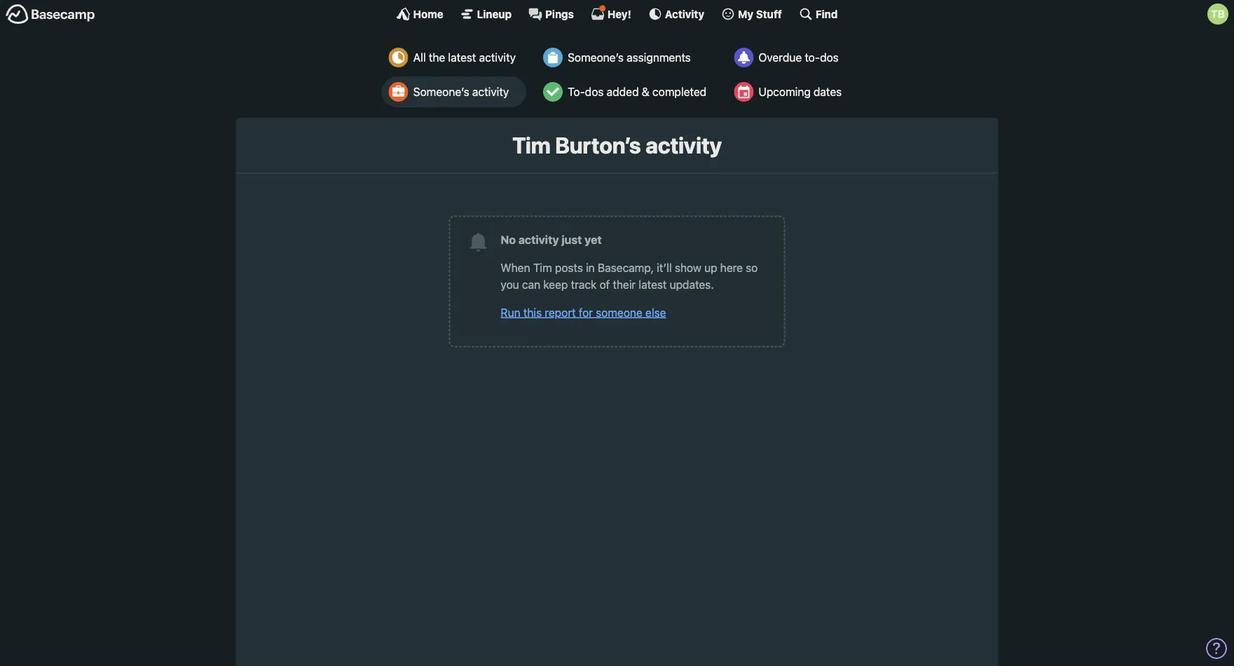Task type: describe. For each thing, give the bounding box(es) containing it.
lineup link
[[460, 7, 512, 21]]

yet
[[585, 233, 602, 246]]

overdue
[[759, 51, 802, 64]]

so
[[746, 261, 758, 274]]

pings button
[[529, 7, 574, 21]]

here
[[721, 261, 743, 274]]

dates
[[814, 85, 842, 99]]

someone
[[596, 306, 643, 319]]

tim burton's activity
[[513, 132, 722, 158]]

for
[[579, 306, 593, 319]]

my
[[738, 8, 754, 20]]

all
[[413, 51, 426, 64]]

person report image
[[389, 82, 409, 102]]

all the latest activity
[[413, 51, 516, 64]]

to-dos added & completed link
[[536, 76, 717, 107]]

no activity just yet
[[501, 233, 602, 246]]

lineup
[[477, 8, 512, 20]]

to-dos added & completed
[[568, 85, 707, 99]]

dos inside overdue to-dos link
[[820, 51, 839, 64]]

&
[[642, 85, 650, 99]]

someone's assignments
[[568, 51, 691, 64]]

run this report for someone else
[[501, 306, 666, 319]]

run this report for someone else link
[[501, 306, 666, 319]]

my stuff
[[738, 8, 782, 20]]

home link
[[397, 7, 444, 21]]

this
[[524, 306, 542, 319]]

assignments
[[627, 51, 691, 64]]

to-
[[568, 85, 585, 99]]

reports image
[[734, 48, 754, 67]]

find button
[[799, 7, 838, 21]]

basecamp,
[[598, 261, 654, 274]]

activity inside someone's activity link
[[472, 85, 509, 99]]

their
[[613, 278, 636, 291]]

hey! button
[[591, 5, 632, 21]]

can
[[522, 278, 541, 291]]

overdue to-dos
[[759, 51, 839, 64]]

report
[[545, 306, 576, 319]]

hey!
[[608, 8, 632, 20]]

my stuff button
[[722, 7, 782, 21]]

switch accounts image
[[6, 4, 95, 25]]

just
[[562, 233, 582, 246]]

show
[[675, 261, 702, 274]]

run
[[501, 306, 521, 319]]

todo image
[[543, 82, 563, 102]]

you
[[501, 278, 519, 291]]

when
[[501, 261, 530, 274]]



Task type: locate. For each thing, give the bounding box(es) containing it.
0 vertical spatial someone's
[[568, 51, 624, 64]]

activity right no
[[519, 233, 559, 246]]

someone's
[[568, 51, 624, 64], [413, 85, 470, 99]]

latest
[[448, 51, 476, 64], [639, 278, 667, 291]]

1 vertical spatial tim
[[533, 261, 552, 274]]

latest down it'll
[[639, 278, 667, 291]]

someone's up to-
[[568, 51, 624, 64]]

up
[[705, 261, 718, 274]]

stuff
[[756, 8, 782, 20]]

upcoming
[[759, 85, 811, 99]]

in
[[586, 261, 595, 274]]

1 horizontal spatial someone's
[[568, 51, 624, 64]]

upcoming dates link
[[727, 76, 853, 107]]

it'll
[[657, 261, 672, 274]]

completed
[[653, 85, 707, 99]]

0 vertical spatial tim
[[513, 132, 551, 158]]

activity report image
[[389, 48, 409, 67]]

activity inside all the latest activity link
[[479, 51, 516, 64]]

someone's assignments link
[[536, 42, 717, 73]]

0 horizontal spatial dos
[[585, 85, 604, 99]]

to-
[[805, 51, 820, 64]]

1 horizontal spatial dos
[[820, 51, 839, 64]]

of
[[600, 278, 610, 291]]

tim
[[513, 132, 551, 158], [533, 261, 552, 274]]

upcoming dates
[[759, 85, 842, 99]]

dos left "added"
[[585, 85, 604, 99]]

tim inside when tim posts in basecamp, it'll show up here so you can keep track of their latest updates.
[[533, 261, 552, 274]]

schedule image
[[734, 82, 754, 102]]

1 horizontal spatial latest
[[639, 278, 667, 291]]

pings
[[546, 8, 574, 20]]

keep
[[544, 278, 568, 291]]

tim burton image
[[1208, 4, 1229, 25]]

dos
[[820, 51, 839, 64], [585, 85, 604, 99]]

overdue to-dos link
[[727, 42, 853, 73]]

find
[[816, 8, 838, 20]]

activity down completed
[[646, 132, 722, 158]]

0 horizontal spatial latest
[[448, 51, 476, 64]]

posts
[[555, 261, 583, 274]]

latest inside when tim posts in basecamp, it'll show up here so you can keep track of their latest updates.
[[639, 278, 667, 291]]

1 vertical spatial someone's
[[413, 85, 470, 99]]

burton's
[[555, 132, 641, 158]]

dos inside to-dos added & completed link
[[585, 85, 604, 99]]

home
[[413, 8, 444, 20]]

someone's activity
[[413, 85, 509, 99]]

activity down lineup
[[479, 51, 516, 64]]

all the latest activity link
[[382, 42, 527, 73]]

0 horizontal spatial someone's
[[413, 85, 470, 99]]

track
[[571, 278, 597, 291]]

the
[[429, 51, 445, 64]]

assignment image
[[543, 48, 563, 67]]

activity down all the latest activity
[[472, 85, 509, 99]]

0 vertical spatial dos
[[820, 51, 839, 64]]

tim up can
[[533, 261, 552, 274]]

no
[[501, 233, 516, 246]]

activity
[[479, 51, 516, 64], [472, 85, 509, 99], [646, 132, 722, 158], [519, 233, 559, 246]]

added
[[607, 85, 639, 99]]

else
[[646, 306, 666, 319]]

someone's for someone's activity
[[413, 85, 470, 99]]

0 vertical spatial latest
[[448, 51, 476, 64]]

activity link
[[648, 7, 705, 21]]

latest right the
[[448, 51, 476, 64]]

someone's down the
[[413, 85, 470, 99]]

main element
[[0, 0, 1235, 27]]

1 vertical spatial dos
[[585, 85, 604, 99]]

updates.
[[670, 278, 714, 291]]

1 vertical spatial latest
[[639, 278, 667, 291]]

someone's activity link
[[382, 76, 527, 107]]

someone's for someone's assignments
[[568, 51, 624, 64]]

tim down todo image
[[513, 132, 551, 158]]

activity
[[665, 8, 705, 20]]

dos up dates
[[820, 51, 839, 64]]

when tim posts in basecamp, it'll show up here so you can keep track of their latest updates.
[[501, 261, 758, 291]]



Task type: vqa. For each thing, say whether or not it's contained in the screenshot.
Upcoming dates on the top right
yes



